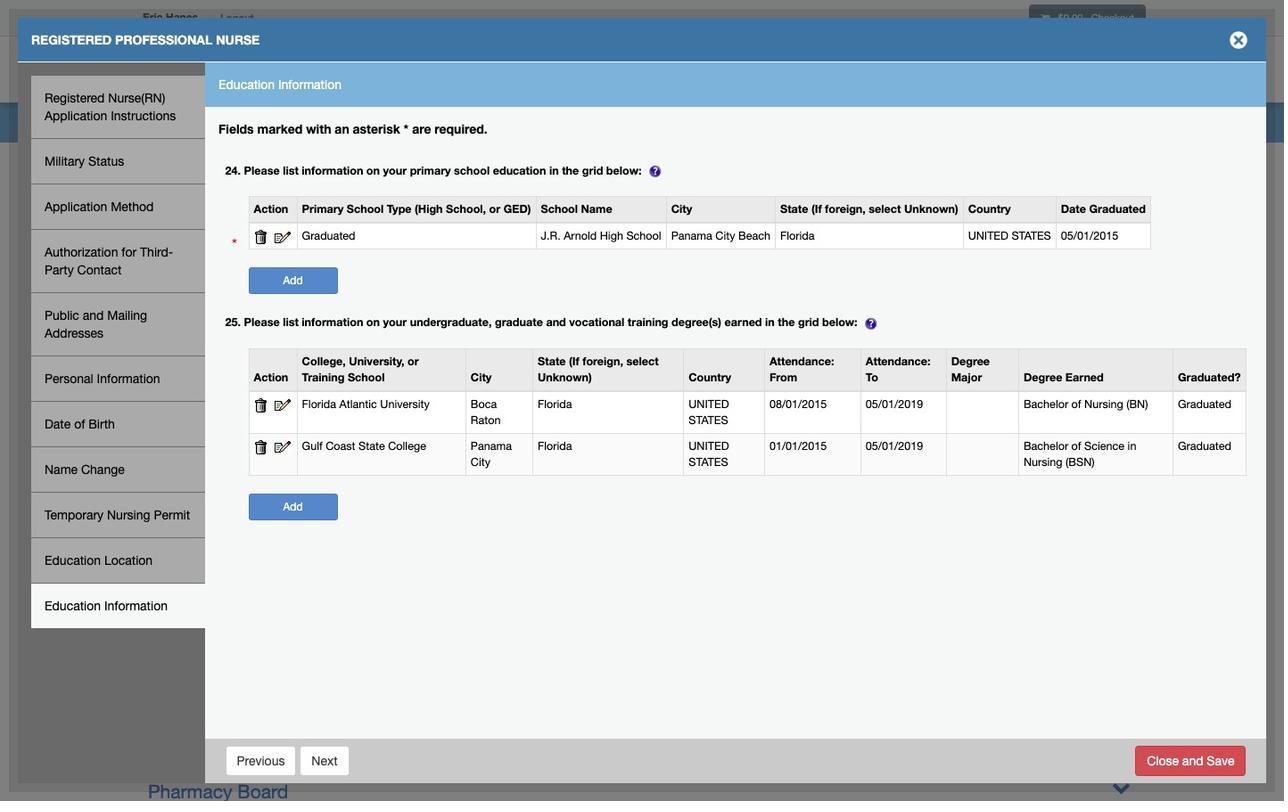 Task type: vqa. For each thing, say whether or not it's contained in the screenshot.
IMAGE FIELD
no



Task type: locate. For each thing, give the bounding box(es) containing it.
action up the limited liability company
[[254, 371, 288, 384]]

1 vertical spatial (if
[[569, 355, 580, 368]]

bachelor of nursing (bn)
[[1024, 398, 1148, 411]]

name up j.r. arnold high school in the top of the page
[[581, 203, 613, 216]]

chiropractor)
[[475, 467, 585, 488]]

2 vertical spatial states
[[689, 456, 728, 469]]

None button
[[225, 746, 297, 777], [300, 746, 349, 777], [1136, 746, 1247, 777], [225, 746, 297, 777], [300, 746, 349, 777], [1136, 746, 1247, 777]]

1 vertical spatial bachelor
[[1024, 440, 1069, 453]]

1 vertical spatial start link
[[139, 626, 166, 640]]

in right science
[[1128, 440, 1137, 453]]

0 vertical spatial add button
[[249, 268, 338, 295]]

nursing
[[1085, 398, 1124, 411], [1024, 456, 1063, 469], [107, 508, 150, 523], [148, 525, 213, 547]]

0 vertical spatial application
[[45, 109, 107, 123]]

information up the with
[[278, 78, 342, 92]]

below: left you can add more than one entry to this grid. 'image'
[[606, 164, 642, 177]]

1 vertical spatial in
[[765, 316, 775, 329]]

date up 05/01/2015
[[1061, 203, 1087, 216]]

1 vertical spatial delete this row image
[[254, 398, 268, 413]]

0 vertical spatial list
[[283, 164, 299, 177]]

1 vertical spatial select
[[627, 355, 659, 368]]

05/01/2015
[[1061, 230, 1119, 243]]

earned
[[1066, 371, 1104, 384]]

chevron down image inside massage therapy board link
[[1112, 434, 1131, 453]]

&
[[416, 319, 427, 341], [410, 378, 422, 400], [365, 467, 377, 488], [458, 467, 470, 488], [357, 525, 369, 547]]

0 vertical spatial united
[[968, 230, 1009, 243]]

degree left earned
[[1024, 371, 1063, 384]]

1 application from the top
[[45, 109, 107, 123]]

architecture
[[148, 260, 249, 282]]

agency
[[237, 290, 300, 311]]

1 vertical spatial of
[[74, 417, 85, 432]]

shopping cart image
[[1041, 13, 1050, 23]]

the up school name
[[562, 164, 579, 177]]

1 horizontal spatial select
[[869, 203, 901, 216]]

name left change
[[45, 463, 78, 477]]

0 vertical spatial your
[[383, 164, 407, 177]]

of left birth
[[74, 417, 85, 432]]

board
[[248, 231, 299, 252], [254, 260, 305, 282], [305, 290, 356, 311], [570, 319, 621, 341], [207, 349, 258, 370], [576, 378, 627, 400], [302, 437, 353, 458], [219, 467, 270, 488], [218, 525, 269, 547], [338, 752, 389, 773]]

states for 01/01/2015
[[689, 456, 728, 469]]

united
[[968, 230, 1009, 243], [689, 398, 729, 411], [689, 440, 729, 453]]

2 delete this row image from the top
[[254, 398, 268, 413]]

application down 'registered'
[[45, 109, 107, 123]]

ged)
[[504, 203, 531, 216]]

united states up massage therapy board link
[[689, 398, 729, 427]]

chevron down image
[[1112, 228, 1131, 247], [1112, 376, 1131, 394], [1112, 405, 1131, 424], [1112, 464, 1131, 483], [1112, 749, 1131, 768], [1112, 779, 1131, 797]]

0 vertical spatial start link
[[139, 599, 166, 613]]

0 vertical spatial below:
[[606, 164, 642, 177]]

school name
[[541, 203, 613, 216]]

0 vertical spatial start
[[139, 599, 166, 613]]

education up fields
[[219, 78, 275, 92]]

online services
[[1032, 65, 1128, 78]]

2 please from the top
[[244, 316, 280, 329]]

* left are
[[404, 121, 409, 136]]

2 add button from the top
[[249, 494, 338, 521]]

1 vertical spatial information
[[302, 316, 363, 329]]

or left ged)
[[489, 203, 501, 216]]

united states left 05/01/2015
[[968, 230, 1051, 243]]

1 vertical spatial or
[[408, 355, 419, 368]]

0 vertical spatial states
[[1012, 230, 1051, 243]]

& left nail
[[416, 319, 427, 341]]

third-
[[140, 245, 173, 260]]

0 horizontal spatial state (if foreign, select unknown)
[[538, 355, 659, 384]]

school down university,
[[348, 371, 385, 384]]

boca
[[471, 398, 497, 411]]

2 attendance: from the left
[[866, 355, 931, 368]]

graduate
[[495, 316, 543, 329]]

0 horizontal spatial below:
[[606, 164, 642, 177]]

0 horizontal spatial unknown)
[[538, 371, 592, 384]]

add button for florida atlantic university
[[249, 494, 338, 521]]

or inside college, university, or training school
[[408, 355, 419, 368]]

2 vertical spatial united states
[[689, 440, 729, 469]]

degree up major at the right top of the page
[[952, 355, 990, 368]]

chevron down image
[[1112, 346, 1131, 365], [1112, 434, 1131, 453]]

edit this row image right delete this row image
[[274, 442, 292, 453]]

on
[[366, 164, 380, 177], [366, 316, 380, 329]]

grid up school name
[[582, 164, 603, 177]]

1 vertical spatial date
[[45, 417, 71, 432]]

1 horizontal spatial state
[[538, 355, 566, 368]]

1 start from the top
[[139, 599, 166, 613]]

education
[[493, 164, 546, 177]]

degree
[[952, 355, 990, 368], [1024, 371, 1063, 384]]

0 vertical spatial add
[[283, 275, 303, 288]]

4 chevron down image from the top
[[1112, 464, 1131, 483]]

0 vertical spatial name
[[581, 203, 613, 216]]

action inside "25. please list information on your undergraduate, graduate and vocational training degree(s) earned in the grid below:" element
[[254, 371, 288, 384]]

logout
[[220, 12, 254, 23]]

add button up (rn,
[[249, 494, 338, 521]]

0 horizontal spatial date
[[45, 417, 71, 432]]

* up architecture board link
[[232, 236, 237, 254]]

information up primary
[[302, 164, 363, 177]]

personal
[[45, 372, 93, 386]]

chevron down image inside detective, security, fingerprint & alarm contractor board link
[[1112, 376, 1131, 394]]

city left beach
[[716, 230, 735, 243]]

1 vertical spatial on
[[366, 316, 380, 329]]

states inside 24. please list information on your primary school education in the grid below: element
[[1012, 230, 1051, 243]]

account
[[952, 65, 1004, 78]]

2 bachelor from the top
[[1024, 440, 1069, 453]]

1 horizontal spatial degree
[[1024, 371, 1063, 384]]

you can add more than one entry to this grid. image
[[648, 164, 662, 179]]

1 vertical spatial please
[[244, 316, 280, 329]]

1 medical from the top
[[148, 467, 214, 488]]

5 chevron down image from the top
[[1112, 749, 1131, 768]]

grid
[[582, 164, 603, 177], [798, 316, 819, 329]]

1 vertical spatial your
[[383, 316, 407, 329]]

chevron down image inside medical board (physician & surgeon & chiropractor) 'link'
[[1112, 464, 1131, 483]]

0 horizontal spatial and
[[83, 309, 104, 323]]

public and mailing addresses
[[45, 309, 147, 341]]

1 vertical spatial add button
[[249, 494, 338, 521]]

1 delete this row image from the top
[[254, 230, 268, 245]]

information
[[278, 78, 342, 92], [97, 372, 160, 386], [104, 599, 168, 614]]

delete this row image left edit this row icon in the top of the page
[[254, 230, 268, 245]]

on for undergraduate,
[[366, 316, 380, 329]]

education information up marked
[[219, 78, 342, 92]]

2 chevron down image from the top
[[1112, 434, 1131, 453]]

your left the primary
[[383, 164, 407, 177]]

contractor
[[481, 378, 571, 400]]

2 on from the top
[[366, 316, 380, 329]]

1 please from the top
[[244, 164, 280, 177]]

0 vertical spatial of
[[1072, 398, 1082, 411]]

1 vertical spatial grid
[[798, 316, 819, 329]]

1 attendance: from the left
[[770, 355, 834, 368]]

start
[[139, 599, 166, 613], [139, 626, 166, 640]]

2 application from the top
[[45, 200, 107, 214]]

1 chevron down image from the top
[[1112, 228, 1131, 247]]

25. please list information on your undergraduate, graduate and vocational training degree(s) earned in the grid below: element
[[249, 349, 1247, 476]]

unknown) inside 24. please list information on your primary school education in the grid below: element
[[904, 203, 959, 216]]

0 vertical spatial please
[[244, 164, 280, 177]]

1 vertical spatial country
[[689, 371, 732, 384]]

0 vertical spatial information
[[302, 164, 363, 177]]

attendance: up from
[[770, 355, 834, 368]]

application inside registered nurse(rn) application instructions
[[45, 109, 107, 123]]

2 information from the top
[[302, 316, 363, 329]]

bachelor
[[1024, 398, 1069, 411], [1024, 440, 1069, 453]]

1 vertical spatial unknown)
[[538, 371, 592, 384]]

0 vertical spatial unknown)
[[904, 203, 959, 216]]

1 horizontal spatial foreign,
[[825, 203, 866, 216]]

1 add button from the top
[[249, 268, 338, 295]]

and
[[83, 309, 104, 323], [546, 316, 566, 329]]

corporation
[[219, 496, 319, 517]]

therapy for massage
[[229, 437, 297, 458]]

bachelor for bachelor of nursing (bn)
[[1024, 398, 1069, 411]]

alarm
[[427, 378, 476, 400]]

bachelor up (bsn)
[[1024, 440, 1069, 453]]

grid up attendance: from
[[798, 316, 819, 329]]

0 horizontal spatial name
[[45, 463, 78, 477]]

information down location
[[104, 599, 168, 614]]

1 horizontal spatial unknown)
[[904, 203, 959, 216]]

list
[[283, 164, 299, 177], [283, 316, 299, 329]]

panama inside "25. please list information on your undergraduate, graduate and vocational training degree(s) earned in the grid below:" element
[[471, 440, 512, 453]]

college,
[[302, 355, 346, 368]]

states up massage therapy board link
[[689, 414, 728, 427]]

country inside "25. please list information on your undergraduate, graduate and vocational training degree(s) earned in the grid below:" element
[[689, 371, 732, 384]]

application
[[45, 109, 107, 123], [45, 200, 107, 214]]

degree for major
[[952, 355, 990, 368]]

panama city beach
[[671, 230, 771, 243]]

medical for medical corporation
[[148, 496, 214, 517]]

2 vertical spatial united
[[689, 440, 729, 453]]

add for florida atlantic university
[[283, 501, 303, 514]]

location
[[104, 554, 153, 568]]

foreign, inside 'state (if foreign, select unknown)'
[[583, 355, 623, 368]]

information down dental
[[97, 372, 160, 386]]

illinois department of financial and professional regulation image
[[134, 40, 541, 97]]

education down the temporary
[[45, 554, 101, 568]]

medical board (physician & surgeon & chiropractor)
[[148, 467, 585, 488]]

0 vertical spatial on
[[366, 164, 380, 177]]

0 vertical spatial therapy
[[229, 437, 297, 458]]

(if inside 'state (if foreign, select unknown)'
[[569, 355, 580, 368]]

1 vertical spatial state (if foreign, select unknown)
[[538, 355, 659, 384]]

1 vertical spatial application
[[45, 200, 107, 214]]

bachelor down 'degree earned'
[[1024, 398, 1069, 411]]

05/01/2019 for 08/01/2015
[[866, 398, 923, 411]]

0 horizontal spatial select
[[627, 355, 659, 368]]

0 vertical spatial 05/01/2019
[[866, 398, 923, 411]]

nursing left (bsn)
[[1024, 456, 1063, 469]]

school
[[347, 203, 384, 216], [541, 203, 578, 216], [627, 230, 662, 243], [348, 371, 385, 384]]

1 vertical spatial the
[[778, 316, 795, 329]]

1 horizontal spatial education information
[[219, 78, 342, 92]]

school,
[[446, 203, 486, 216]]

university,
[[349, 355, 405, 368]]

25. please list information on your undergraduate, graduate and vocational training degree(s) earned in the grid below:
[[225, 316, 864, 329]]

medical inside 'link'
[[148, 467, 214, 488]]

1 vertical spatial 05/01/2019
[[866, 440, 923, 453]]

below: left you can add more than one entry to this grid. if more than one major per degree, separate each by a comma. examples of degrees earned: b.s., m.a. or m.b.a. icon
[[822, 316, 858, 329]]

1 add from the top
[[283, 275, 303, 288]]

action up edit this row icon in the top of the page
[[254, 203, 288, 216]]

on down asterisk
[[366, 164, 380, 177]]

0 horizontal spatial degree
[[952, 355, 990, 368]]

information up college,
[[302, 316, 363, 329]]

add up (rn,
[[283, 501, 303, 514]]

(bsn)
[[1066, 456, 1095, 469]]

state inside 'state (if foreign, select unknown)'
[[538, 355, 566, 368]]

delete this row image inside "25. please list information on your undergraduate, graduate and vocational training degree(s) earned in the grid below:" element
[[254, 398, 268, 413]]

1 information from the top
[[302, 164, 363, 177]]

2 action from the top
[[254, 371, 288, 384]]

list down marked
[[283, 164, 299, 177]]

degree(s)
[[672, 316, 722, 329]]

states left 05/01/2015
[[1012, 230, 1051, 243]]

please for 25.
[[244, 316, 280, 329]]

from
[[770, 371, 798, 384]]

united states for 08/01/2015
[[689, 398, 729, 427]]

0 horizontal spatial attendance:
[[770, 355, 834, 368]]

0 vertical spatial the
[[562, 164, 579, 177]]

action inside 24. please list information on your primary school education in the grid below: element
[[254, 203, 288, 216]]

0 horizontal spatial foreign,
[[583, 355, 623, 368]]

1 vertical spatial medical
[[148, 496, 214, 517]]

2 your from the top
[[383, 316, 407, 329]]

or
[[489, 203, 501, 216], [408, 355, 419, 368]]

delete this row image
[[254, 230, 268, 245], [254, 398, 268, 413]]

2 horizontal spatial in
[[1128, 440, 1137, 453]]

date inside 24. please list information on your primary school education in the grid below: element
[[1061, 203, 1087, 216]]

eric
[[143, 11, 163, 24]]

chevron down image inside limited liability company link
[[1112, 405, 1131, 424]]

0 horizontal spatial in
[[549, 164, 559, 177]]

nursing inside bachelor of science in nursing (bsn)
[[1024, 456, 1063, 469]]

vocational
[[569, 316, 625, 329]]

limited
[[148, 408, 210, 429]]

add button down edit this row icon in the top of the page
[[249, 268, 338, 295]]

1 vertical spatial states
[[689, 414, 728, 427]]

birth
[[89, 417, 115, 432]]

0 vertical spatial select
[[869, 203, 901, 216]]

school up j.r.
[[541, 203, 578, 216]]

permit
[[154, 508, 190, 523]]

1 bachelor from the top
[[1024, 398, 1069, 411]]

atlantic
[[339, 398, 377, 411]]

1 horizontal spatial (if
[[812, 203, 822, 216]]

edit this row image
[[274, 400, 292, 411], [274, 442, 292, 453]]

therapy
[[229, 437, 297, 458], [265, 752, 333, 773]]

education
[[219, 78, 275, 92], [45, 554, 101, 568], [45, 599, 101, 614]]

delete this row image for florida atlantic university
[[254, 398, 268, 413]]

information for primary
[[302, 164, 363, 177]]

0 vertical spatial date
[[1061, 203, 1087, 216]]

in right earned
[[765, 316, 775, 329]]

esthetics
[[334, 319, 410, 341]]

1 05/01/2019 from the top
[[866, 398, 923, 411]]

1 edit this row image from the top
[[274, 400, 292, 411]]

panama inside 24. please list information on your primary school education in the grid below: element
[[671, 230, 713, 243]]

contact
[[77, 263, 122, 277]]

medical for medical board (physician & surgeon & chiropractor)
[[148, 467, 214, 488]]

1 vertical spatial state
[[538, 355, 566, 368]]

3 chevron down image from the top
[[1112, 405, 1131, 424]]

24. please list information on your primary school education in the grid below: element
[[249, 197, 1152, 250]]

delete this row image up delete this row image
[[254, 398, 268, 413]]

2 add from the top
[[283, 501, 303, 514]]

fields marked with an asterisk * are required.
[[219, 121, 488, 136]]

1 start link from the top
[[139, 599, 166, 613]]

gulf coast state college
[[302, 440, 426, 453]]

or right university,
[[408, 355, 419, 368]]

0 vertical spatial degree
[[952, 355, 990, 368]]

1 horizontal spatial panama
[[671, 230, 713, 243]]

2 list from the top
[[283, 316, 299, 329]]

application up authorization
[[45, 200, 107, 214]]

start link
[[139, 599, 166, 613], [139, 626, 166, 640]]

1 chevron down image from the top
[[1112, 346, 1131, 365]]

2 edit this row image from the top
[[274, 442, 292, 453]]

select inside 'state (if foreign, select unknown)'
[[627, 355, 659, 368]]

chevron down image up (bn)
[[1112, 346, 1131, 365]]

on for primary
[[366, 164, 380, 177]]

0 horizontal spatial country
[[689, 371, 732, 384]]

of up (bsn)
[[1072, 440, 1082, 453]]

high
[[600, 230, 623, 243]]

and up the addresses
[[83, 309, 104, 323]]

education information down education location
[[45, 599, 168, 614]]

1 vertical spatial add
[[283, 501, 303, 514]]

degree for earned
[[1024, 371, 1063, 384]]

chevron down image inside occupational therapy board link
[[1112, 749, 1131, 768]]

your for undergraduate,
[[383, 316, 407, 329]]

0 horizontal spatial panama
[[471, 440, 512, 453]]

1 your from the top
[[383, 164, 407, 177]]

0 vertical spatial united states
[[968, 230, 1051, 243]]

raton
[[471, 414, 501, 427]]

1 horizontal spatial the
[[778, 316, 795, 329]]

1 vertical spatial degree
[[1024, 371, 1063, 384]]

1 list from the top
[[283, 164, 299, 177]]

1 vertical spatial below:
[[822, 316, 858, 329]]

medical corporation
[[148, 496, 319, 517]]

united states for 01/01/2015
[[689, 440, 729, 469]]

florida up chiropractor) at the left bottom of the page
[[538, 440, 572, 453]]

1 horizontal spatial state (if foreign, select unknown)
[[780, 203, 959, 216]]

your up university,
[[383, 316, 407, 329]]

science
[[1085, 440, 1125, 453]]

state
[[780, 203, 809, 216], [538, 355, 566, 368], [359, 440, 385, 453]]

2 05/01/2019 from the top
[[866, 440, 923, 453]]

checkout
[[1092, 12, 1135, 23]]

1 vertical spatial edit this row image
[[274, 442, 292, 453]]

of inside bachelor of science in nursing (bsn)
[[1072, 440, 1082, 453]]

chevron down image for massage therapy board
[[1112, 434, 1131, 453]]

chevron down image down (bn)
[[1112, 434, 1131, 453]]

date left birth
[[45, 417, 71, 432]]

please right 24.
[[244, 164, 280, 177]]

0 vertical spatial or
[[489, 203, 501, 216]]

and right 'graduate'
[[546, 316, 566, 329]]

add up agency at left
[[283, 275, 303, 288]]

list for 24.
[[283, 164, 299, 177]]

edit this row image down security,
[[274, 400, 292, 411]]

0 vertical spatial information
[[278, 78, 342, 92]]

technology
[[470, 319, 565, 341]]

2 vertical spatial of
[[1072, 440, 1082, 453]]

fields
[[219, 121, 254, 136]]

board inside 'link'
[[219, 467, 270, 488]]

bachelor inside bachelor of science in nursing (bsn)
[[1024, 440, 1069, 453]]

1 action from the top
[[254, 203, 288, 216]]

attendance: up to
[[866, 355, 931, 368]]

please down agency at left
[[244, 316, 280, 329]]

action
[[254, 203, 288, 216], [254, 371, 288, 384]]

the right earned
[[778, 316, 795, 329]]

chevron down image inside dental board link
[[1112, 346, 1131, 365]]

nursing left permit
[[107, 508, 150, 523]]

authorization for third- party contact
[[45, 245, 173, 277]]

florida right beach
[[780, 230, 815, 243]]

list down agency at left
[[283, 316, 299, 329]]

edit this row image
[[274, 232, 292, 243]]

0 vertical spatial action
[[254, 203, 288, 216]]

limited liability company
[[148, 408, 365, 429]]

0 vertical spatial medical
[[148, 467, 214, 488]]

select
[[869, 203, 901, 216], [627, 355, 659, 368]]

2 start link from the top
[[139, 626, 166, 640]]

with
[[306, 121, 331, 136]]

1 vertical spatial action
[[254, 371, 288, 384]]

training
[[628, 316, 669, 329]]

education down education location
[[45, 599, 101, 614]]

city down raton
[[471, 456, 491, 469]]

1 vertical spatial chevron down image
[[1112, 434, 1131, 453]]

2 medical from the top
[[148, 496, 214, 517]]

0 vertical spatial country
[[968, 203, 1011, 216]]

1 on from the top
[[366, 164, 380, 177]]

in right 'education'
[[549, 164, 559, 177]]

0 vertical spatial state
[[780, 203, 809, 216]]

of down earned
[[1072, 398, 1082, 411]]

1 horizontal spatial and
[[546, 316, 566, 329]]

0 horizontal spatial (if
[[569, 355, 580, 368]]

panama left beach
[[671, 230, 713, 243]]

services
[[1074, 65, 1125, 78]]

united states down limited liability company link
[[689, 440, 729, 469]]

panama down raton
[[471, 440, 512, 453]]

fingerprint
[[315, 378, 405, 400]]

& inside the architecture board collection agency board barber, cosmetology, esthetics & nail technology board
[[416, 319, 427, 341]]

0 horizontal spatial or
[[408, 355, 419, 368]]

on up university,
[[366, 316, 380, 329]]

2 chevron down image from the top
[[1112, 376, 1131, 394]]

massage
[[148, 437, 224, 458]]

& left alarm
[[410, 378, 422, 400]]

states down limited liability company link
[[689, 456, 728, 469]]



Task type: describe. For each thing, give the bounding box(es) containing it.
states for 08/01/2015
[[689, 414, 728, 427]]

0 vertical spatial education information
[[219, 78, 342, 92]]

occupational
[[148, 752, 259, 773]]

& down gulf coast state college
[[365, 467, 377, 488]]

online services link
[[1018, 40, 1151, 103]]

major
[[952, 371, 983, 384]]

coast
[[326, 440, 356, 453]]

state (if foreign, select unknown) inside 24. please list information on your primary school education in the grid below: element
[[780, 203, 959, 216]]

medical corporation link
[[148, 496, 319, 517]]

select inside 24. please list information on your primary school education in the grid below: element
[[869, 203, 901, 216]]

massage therapy board
[[148, 437, 353, 458]]

detective,
[[148, 378, 232, 400]]

school right high
[[627, 230, 662, 243]]

undergraduate,
[[410, 316, 492, 329]]

1 vertical spatial name
[[45, 463, 78, 477]]

date for date graduated
[[1061, 203, 1087, 216]]

online
[[1032, 65, 1071, 78]]

information for undergraduate,
[[302, 316, 363, 329]]

primary
[[410, 164, 451, 177]]

close window image
[[1225, 26, 1253, 54]]

08/01/2015
[[770, 398, 827, 411]]

for
[[122, 245, 137, 260]]

1 vertical spatial information
[[97, 372, 160, 386]]

chevron down image for dental board
[[1112, 346, 1131, 365]]

school
[[454, 164, 490, 177]]

an
[[335, 121, 349, 136]]

attendance: to
[[866, 355, 931, 384]]

military
[[45, 154, 85, 169]]

temporary nursing permit
[[45, 508, 190, 523]]

state inside 24. please list information on your primary school education in the grid below: element
[[780, 203, 809, 216]]

college
[[388, 440, 426, 453]]

boca raton
[[471, 398, 501, 427]]

24.
[[225, 164, 241, 177]]

primary
[[302, 203, 344, 216]]

eric hanes
[[143, 11, 198, 24]]

action for primary school type (high school, or ged)
[[254, 203, 288, 216]]

your for primary
[[383, 164, 407, 177]]

list for 25.
[[283, 316, 299, 329]]

nursing board (rn, lpn & apn) link
[[148, 525, 417, 547]]

0 horizontal spatial the
[[562, 164, 579, 177]]

25.
[[225, 316, 241, 329]]

apn)
[[374, 525, 417, 547]]

2 vertical spatial education
[[45, 599, 101, 614]]

school inside college, university, or training school
[[348, 371, 385, 384]]

city up boca
[[471, 371, 492, 384]]

j.r.
[[541, 230, 561, 243]]

security,
[[237, 378, 309, 400]]

logout link
[[207, 0, 267, 36]]

therapy for occupational
[[265, 752, 333, 773]]

school left type
[[347, 203, 384, 216]]

addresses
[[45, 326, 104, 341]]

nursing down earned
[[1085, 398, 1124, 411]]

state (if foreign, select unknown) inside "25. please list information on your undergraduate, graduate and vocational training degree(s) earned in the grid below:" element
[[538, 355, 659, 384]]

beach
[[739, 230, 771, 243]]

marked
[[257, 121, 303, 136]]

public
[[45, 309, 79, 323]]

mailing
[[107, 309, 147, 323]]

to
[[866, 371, 878, 384]]

foreign, inside 24. please list information on your primary school education in the grid below: element
[[825, 203, 866, 216]]

nurse(rn)
[[108, 91, 165, 105]]

panama for panama city
[[471, 440, 512, 453]]

name inside 24. please list information on your primary school education in the grid below: element
[[581, 203, 613, 216]]

country inside 24. please list information on your primary school education in the grid below: element
[[968, 203, 1011, 216]]

you can add more than one entry to this grid. if more than one major per degree, separate each by a comma. examples of degrees earned: b.s., m.a. or m.b.a. image
[[864, 316, 878, 331]]

chevron down image inside accounting board link
[[1112, 228, 1131, 247]]

nail
[[433, 319, 464, 341]]

dental
[[148, 349, 202, 370]]

1 horizontal spatial grid
[[798, 316, 819, 329]]

01/01/2015
[[770, 440, 827, 453]]

occupational therapy board
[[148, 752, 389, 773]]

date for date of birth
[[45, 417, 71, 432]]

united for 01/01/2015
[[689, 440, 729, 453]]

united for 08/01/2015
[[689, 398, 729, 411]]

edit this row image for florida
[[274, 400, 292, 411]]

florida inside 24. please list information on your primary school education in the grid below: element
[[780, 230, 815, 243]]

edit this row image for gulf
[[274, 442, 292, 453]]

architecture board collection agency board barber, cosmetology, esthetics & nail technology board
[[148, 260, 621, 341]]

bachelor for bachelor of science in nursing (bsn)
[[1024, 440, 1069, 453]]

florida down training
[[302, 398, 336, 411]]

1 vertical spatial *
[[232, 236, 237, 254]]

1 vertical spatial education
[[45, 554, 101, 568]]

(high
[[415, 203, 443, 216]]

home link
[[859, 40, 919, 103]]

chevron down image for board
[[1112, 749, 1131, 768]]

& left panama city
[[458, 467, 470, 488]]

of for birth
[[74, 417, 85, 432]]

attendance: for from
[[770, 355, 834, 368]]

6 chevron down image from the top
[[1112, 779, 1131, 797]]

my account link
[[919, 40, 1018, 103]]

chevron down image for (physician
[[1112, 464, 1131, 483]]

status
[[88, 154, 124, 169]]

delete this row image
[[254, 440, 268, 455]]

accounting
[[148, 231, 243, 252]]

$0.00 checkout
[[1056, 12, 1135, 23]]

city inside panama city
[[471, 456, 491, 469]]

professional
[[115, 32, 213, 47]]

(bn)
[[1127, 398, 1148, 411]]

degree major
[[952, 355, 990, 384]]

collection
[[148, 290, 232, 311]]

0 vertical spatial in
[[549, 164, 559, 177]]

1 horizontal spatial in
[[765, 316, 775, 329]]

please for 24.
[[244, 164, 280, 177]]

0 vertical spatial *
[[404, 121, 409, 136]]

of for nursing
[[1072, 398, 1082, 411]]

liability
[[215, 408, 279, 429]]

05/01/2019 for 01/01/2015
[[866, 440, 923, 453]]

degree earned
[[1024, 371, 1104, 384]]

24. please list information on your primary school education in the grid below:
[[225, 164, 648, 177]]

detective, security, fingerprint & alarm contractor board
[[148, 378, 627, 400]]

(physician
[[275, 467, 360, 488]]

united states inside 24. please list information on your primary school education in the grid below: element
[[968, 230, 1051, 243]]

limited liability company link
[[148, 405, 1131, 429]]

nursing down permit
[[148, 525, 213, 547]]

primary school type (high school, or ged)
[[302, 203, 531, 216]]

city up panama city beach
[[671, 203, 692, 216]]

chevron down image for company
[[1112, 405, 1131, 424]]

collection agency board link
[[148, 290, 356, 311]]

j.r. arnold high school
[[541, 230, 662, 243]]

0 horizontal spatial state
[[359, 440, 385, 453]]

surgeon
[[382, 467, 453, 488]]

massage therapy board link
[[148, 434, 1131, 458]]

personal information
[[45, 372, 160, 386]]

1 horizontal spatial or
[[489, 203, 501, 216]]

date graduated
[[1061, 203, 1146, 216]]

home
[[873, 65, 904, 78]]

0 vertical spatial grid
[[582, 164, 603, 177]]

and inside public and mailing addresses
[[83, 309, 104, 323]]

2 vertical spatial information
[[104, 599, 168, 614]]

occupational therapy board link
[[148, 749, 1131, 773]]

united inside 24. please list information on your primary school education in the grid below: element
[[968, 230, 1009, 243]]

florida right the boca raton
[[538, 398, 572, 411]]

change
[[81, 463, 125, 477]]

required.
[[435, 121, 488, 136]]

unknown) inside 'state (if foreign, select unknown)'
[[538, 371, 592, 384]]

attendance: from
[[770, 355, 834, 384]]

dental board link
[[148, 346, 1131, 370]]

earned
[[725, 316, 762, 329]]

registered
[[31, 32, 112, 47]]

& right lpn
[[357, 525, 369, 547]]

(rn,
[[274, 525, 310, 547]]

chevron down image for fingerprint
[[1112, 376, 1131, 394]]

of for science
[[1072, 440, 1082, 453]]

barber,
[[148, 319, 208, 341]]

panama for panama city beach
[[671, 230, 713, 243]]

(if inside 24. please list information on your primary school education in the grid below: element
[[812, 203, 822, 216]]

company
[[284, 408, 365, 429]]

& inside detective, security, fingerprint & alarm contractor board link
[[410, 378, 422, 400]]

action for college, university, or training school
[[254, 371, 288, 384]]

0 horizontal spatial education information
[[45, 599, 168, 614]]

attendance: for to
[[866, 355, 931, 368]]

dental board
[[148, 349, 258, 370]]

add button for graduated
[[249, 268, 338, 295]]

2 start from the top
[[139, 626, 166, 640]]

0 vertical spatial education
[[219, 78, 275, 92]]

add for graduated
[[283, 275, 303, 288]]

delete this row image for graduated
[[254, 230, 268, 245]]

are
[[412, 121, 431, 136]]

in inside bachelor of science in nursing (bsn)
[[1128, 440, 1137, 453]]

graduated?
[[1178, 371, 1241, 384]]



